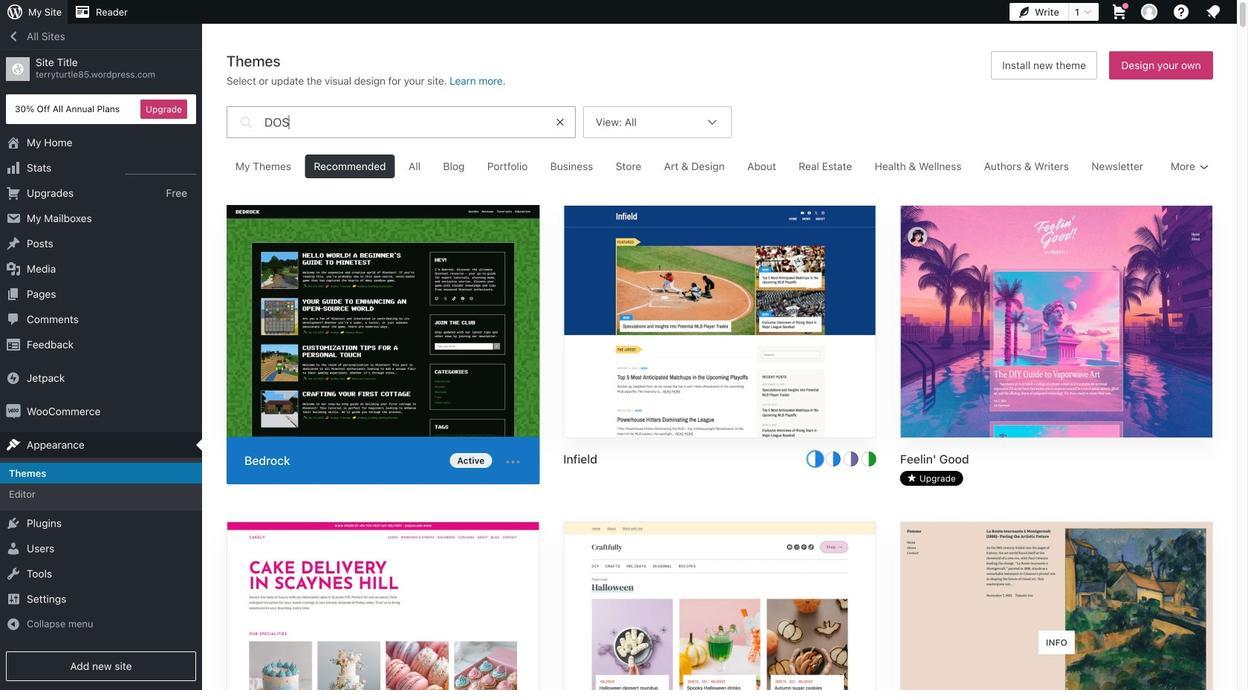 Task type: describe. For each thing, give the bounding box(es) containing it.
my profile image
[[1142, 4, 1158, 20]]

Search search field
[[265, 107, 546, 138]]

highest hourly views 0 image
[[126, 165, 196, 175]]

manage your notifications image
[[1205, 3, 1223, 21]]

open search image
[[237, 103, 256, 142]]

a cheerful wordpress blogging theme dedicated to all things homemade and delightful. image
[[565, 522, 876, 691]]

more options for theme bedrock image
[[504, 453, 522, 471]]

my shopping cart image
[[1111, 3, 1129, 21]]



Task type: locate. For each thing, give the bounding box(es) containing it.
None search field
[[227, 103, 576, 142]]

cakely is a business theme perfect for bakers or cake makers with a vibrant colour. image
[[227, 522, 539, 691]]

pomme is a simple portfolio theme for painters. image
[[902, 522, 1213, 691]]

img image
[[6, 371, 21, 386], [6, 404, 21, 419]]

clear search image
[[555, 117, 566, 128]]

2 img image from the top
[[6, 404, 21, 419]]

a passionate sports fan blog celebrating your favorite game. image
[[565, 206, 876, 440]]

1 img image from the top
[[6, 371, 21, 386]]

1 vertical spatial img image
[[6, 404, 21, 419]]

0 vertical spatial img image
[[6, 371, 21, 386]]

help image
[[1173, 3, 1191, 21]]

a blog theme with a bold vaporwave aesthetic. its nostalgic atmosphere pays homage to the 80s and early 90s. image
[[902, 206, 1213, 440]]

inspired by the iconic worlds of minecraft and minetest, bedrock is a blog theme that reminds the immersive experience of these games. image
[[227, 205, 540, 440]]



Task type: vqa. For each thing, say whether or not it's contained in the screenshot.
Answered Users image
no



